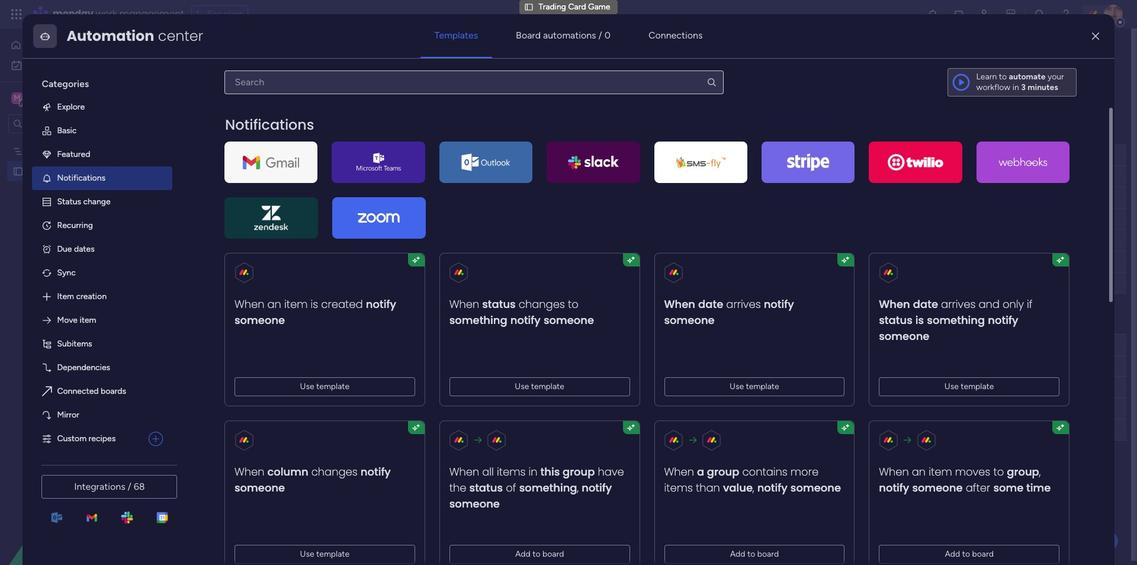 Task type: locate. For each thing, give the bounding box(es) containing it.
invite members image
[[979, 8, 991, 20]]

sync option
[[32, 261, 173, 285]]

market
[[224, 172, 250, 182]]

2 horizontal spatial game
[[588, 2, 611, 12]]

board automations / 0 button
[[502, 21, 625, 50]]

recurring
[[57, 220, 93, 230]]

1 group from the top
[[204, 125, 237, 140]]

tab
[[257, 63, 276, 82]]

help button
[[1077, 531, 1119, 551]]

person for 2nd person field from the bottom
[[434, 150, 459, 160]]

someone inside when an item moves to group , notify someone after some time
[[913, 480, 963, 495]]

item inside option
[[57, 291, 74, 302]]

1 horizontal spatial is
[[916, 313, 925, 328]]

see plans button
[[191, 5, 248, 23]]

2 vertical spatial item
[[929, 464, 953, 479]]

0 horizontal spatial notifications
[[57, 173, 105, 183]]

template for notify
[[532, 382, 565, 392]]

title up 4
[[240, 315, 263, 329]]

main right workspace icon
[[27, 92, 48, 104]]

notifications down search "field"
[[225, 115, 315, 134]]

logistics
[[285, 214, 318, 225]]

,
[[1040, 464, 1042, 479], [578, 480, 579, 495], [753, 480, 755, 495]]

0 horizontal spatial date
[[699, 297, 724, 312]]

and left target
[[288, 172, 302, 182]]

card
[[569, 2, 586, 12], [241, 39, 276, 58], [57, 166, 75, 176]]

product
[[224, 193, 253, 203]]

1 board from the left
[[543, 549, 565, 559]]

1 vertical spatial group title
[[204, 315, 263, 329]]

1 add to board from the left
[[516, 549, 565, 559]]

1 vertical spatial trading card game
[[182, 39, 324, 58]]

0 vertical spatial title
[[240, 125, 263, 140]]

1 vertical spatial changes
[[312, 464, 358, 479]]

template
[[317, 382, 350, 392], [532, 382, 565, 392], [747, 382, 780, 392], [961, 382, 995, 392], [317, 549, 350, 559]]

when for when an item moves to group , notify someone after some time
[[880, 464, 910, 479]]

1 vertical spatial group title field
[[201, 315, 266, 330]]

main left 'table'
[[203, 67, 220, 77]]

after
[[966, 480, 991, 495]]

status for status
[[505, 150, 529, 160]]

arrives inside when date arrives   and only if status is something notify someone
[[942, 297, 976, 312]]

1 vertical spatial is
[[916, 313, 925, 328]]

Search field
[[275, 94, 311, 110]]

workspace selection element
[[11, 91, 99, 107]]

trading card game up add view icon
[[182, 39, 324, 58]]

main inside workspace selection element
[[27, 92, 48, 104]]

product design and development
[[224, 193, 349, 203]]

, inside when an item moves to group , notify someone after some time
[[1040, 464, 1042, 479]]

0 vertical spatial items
[[497, 464, 526, 479]]

0 vertical spatial marketing
[[28, 146, 65, 156]]

m
[[14, 93, 21, 103]]

notify
[[366, 297, 397, 312], [764, 297, 795, 312], [511, 313, 541, 328], [989, 313, 1019, 328], [361, 464, 391, 479], [582, 480, 612, 495], [758, 480, 788, 495], [880, 480, 910, 495]]

item creation
[[57, 291, 107, 302]]

1 horizontal spatial board
[[758, 549, 779, 559]]

0 horizontal spatial in
[[529, 464, 538, 479]]

group title up item 4 on the left
[[204, 315, 263, 329]]

item left 5
[[224, 383, 241, 393]]

to inside when an item moves to group , notify someone after some time
[[994, 464, 1005, 479]]

0 vertical spatial card
[[569, 2, 586, 12]]

select product image
[[11, 8, 23, 20]]

/ inside button
[[599, 30, 602, 41]]

0 vertical spatial group title field
[[201, 125, 266, 140]]

board
[[543, 549, 565, 559], [758, 549, 779, 559], [973, 549, 994, 559]]

trading up main table at the top
[[182, 39, 237, 58]]

date
[[699, 297, 724, 312], [914, 297, 939, 312]]

item left created at left bottom
[[285, 297, 308, 312]]

dependencies
[[57, 363, 110, 373]]

0 vertical spatial /
[[599, 30, 602, 41]]

0 vertical spatial item
[[57, 291, 74, 302]]

1 vertical spatial item
[[80, 315, 96, 325]]

an inside when an item moves to group , notify someone after some time
[[913, 464, 926, 479]]

basic
[[57, 126, 77, 136]]

when inside when date arrives   and only if status is something notify someone
[[880, 297, 911, 312]]

0 horizontal spatial board
[[543, 549, 565, 559]]

automation center
[[67, 26, 203, 46]]

0 horizontal spatial add to board button
[[450, 545, 630, 564]]

1 vertical spatial marketing
[[224, 236, 261, 246]]

notify inside when date arrives   and only if status is something notify someone
[[989, 313, 1019, 328]]

group title up market
[[204, 125, 263, 140]]

card down featured
[[57, 166, 75, 176]]

status change option
[[32, 190, 173, 214]]

center
[[158, 26, 203, 46]]

status inside field
[[505, 150, 529, 160]]

0 horizontal spatial ,
[[578, 480, 579, 495]]

game down featured
[[77, 166, 99, 176]]

0 horizontal spatial is
[[311, 297, 319, 312]]

0 vertical spatial group
[[204, 125, 237, 140]]

use for notify
[[515, 382, 530, 392]]

None search field
[[225, 70, 724, 94]]

1 vertical spatial person field
[[431, 339, 462, 352]]

value
[[724, 480, 753, 495]]

0 vertical spatial game
[[588, 2, 611, 12]]

2 horizontal spatial board
[[973, 549, 994, 559]]

notifications option
[[32, 166, 173, 190]]

notify inside the status of something , notify someone
[[582, 480, 612, 495]]

marketing left plan
[[28, 146, 65, 156]]

have
[[598, 464, 625, 479]]

2 add to board button from the left
[[665, 545, 845, 564]]

list box
[[0, 138, 151, 341]]

1 horizontal spatial arrives
[[942, 297, 976, 312]]

trading card game
[[539, 2, 611, 12], [182, 39, 324, 58], [28, 166, 99, 176]]

game inside list box
[[77, 166, 99, 176]]

items for than
[[665, 480, 693, 495]]

item inside when an item moves to group , notify someone after some time
[[929, 464, 953, 479]]

status inside when date arrives   and only if status is something notify someone
[[880, 313, 913, 328]]

custom
[[57, 434, 87, 444]]

when inside when column changes notify someone
[[235, 464, 265, 479]]

automate
[[1009, 72, 1046, 82]]

status up "recurring"
[[57, 197, 81, 207]]

1 horizontal spatial an
[[913, 464, 926, 479]]

collapse image
[[1102, 97, 1112, 107]]

Status field
[[502, 149, 532, 162]]

2 horizontal spatial item
[[929, 464, 953, 479]]

changes inside the when status changes   to something notify someone
[[519, 297, 565, 312]]

items down 'when a group'
[[665, 480, 693, 495]]

3 minutes
[[1022, 82, 1059, 92]]

2 person from the top
[[434, 340, 459, 350]]

when date arrives notify someone
[[665, 297, 795, 328]]

1 horizontal spatial notifications
[[225, 115, 315, 134]]

use template
[[300, 382, 350, 392], [515, 382, 565, 392], [730, 382, 780, 392], [945, 382, 995, 392], [300, 549, 350, 559]]

2 add to board from the left
[[731, 549, 779, 559]]

someone inside when date arrives   and only if status is something notify someone
[[880, 329, 930, 344]]

2 vertical spatial card
[[57, 166, 75, 176]]

due dates
[[57, 244, 95, 254]]

status up 'working on it'
[[505, 150, 529, 160]]

categories list box
[[32, 68, 182, 451]]

only
[[1003, 297, 1025, 312]]

group up item 4 on the left
[[204, 315, 237, 329]]

when inside the when status changes   to something notify someone
[[450, 297, 480, 312]]

add to board for of
[[516, 549, 565, 559]]

items
[[497, 464, 526, 479], [665, 480, 693, 495]]

1 horizontal spatial ,
[[753, 480, 755, 495]]

2 date from the left
[[914, 297, 939, 312]]

project
[[297, 150, 324, 160]]

group
[[204, 125, 237, 140], [204, 315, 237, 329]]

1 horizontal spatial in
[[1013, 82, 1020, 92]]

item left 4
[[224, 361, 241, 372]]

item down sync
[[57, 291, 74, 302]]

notify inside when an item moves to group , notify someone after some time
[[880, 480, 910, 495]]

1 vertical spatial item
[[224, 361, 241, 372]]

0 vertical spatial changes
[[519, 297, 565, 312]]

0 horizontal spatial arrives
[[727, 297, 761, 312]]

2 group title from the top
[[204, 315, 263, 329]]

person
[[434, 150, 459, 160], [434, 340, 459, 350]]

item for item creation
[[57, 291, 74, 302]]

connections
[[649, 30, 703, 41]]

integrations
[[74, 481, 125, 492]]

0 vertical spatial trading card game
[[539, 2, 611, 12]]

main workspace
[[27, 92, 97, 104]]

notifications inside notifications option
[[57, 173, 105, 183]]

list box containing marketing plan
[[0, 138, 151, 341]]

item left moves
[[929, 464, 953, 479]]

1 horizontal spatial marketing
[[224, 236, 261, 246]]

arrives inside when date arrives notify someone
[[727, 297, 761, 312]]

audience
[[329, 172, 365, 182]]

1 vertical spatial trading
[[182, 39, 237, 58]]

is inside when an item is created notify someone
[[311, 297, 319, 312]]

public board image
[[12, 165, 24, 177]]

in
[[1013, 82, 1020, 92], [529, 464, 538, 479]]

featured option
[[32, 143, 173, 166]]

and inside when date arrives   and only if status is something notify someone
[[979, 297, 1000, 312]]

when status changes   to something notify someone
[[450, 297, 595, 328]]

card up automations
[[569, 2, 586, 12]]

an for moves
[[913, 464, 926, 479]]

0 horizontal spatial /
[[128, 481, 131, 492]]

1 horizontal spatial status
[[505, 150, 529, 160]]

group right new
[[238, 466, 260, 476]]

1 horizontal spatial items
[[665, 480, 693, 495]]

0 horizontal spatial trading card game
[[28, 166, 99, 176]]

featured
[[57, 149, 90, 159]]

trading card game down featured
[[28, 166, 99, 176]]

when inside when date arrives notify someone
[[665, 297, 696, 312]]

home link
[[7, 36, 144, 55]]

2 horizontal spatial trading
[[539, 2, 566, 12]]

/ left "68"
[[128, 481, 131, 492]]

add for when all items in
[[516, 549, 531, 559]]

1 horizontal spatial add to board button
[[665, 545, 845, 564]]

notifications up status change
[[57, 173, 105, 183]]

categories
[[42, 78, 89, 89]]

notify inside when an item is created notify someone
[[366, 297, 397, 312]]

1 title from the top
[[240, 125, 263, 140]]

item inside when an item is created notify someone
[[285, 297, 308, 312]]

0 horizontal spatial status
[[57, 197, 81, 207]]

0 vertical spatial main
[[203, 67, 220, 77]]

and left only
[[979, 297, 1000, 312]]

an inside when an item is created notify someone
[[268, 297, 282, 312]]

recipes
[[89, 434, 116, 444]]

0 horizontal spatial add to board
[[516, 549, 565, 559]]

0 horizontal spatial main
[[27, 92, 48, 104]]

1 horizontal spatial main
[[203, 67, 220, 77]]

group title for 2nd group title field from the bottom
[[204, 125, 263, 140]]

notify inside when column changes notify someone
[[361, 464, 391, 479]]

status
[[483, 297, 516, 312], [880, 313, 913, 328], [470, 480, 503, 495]]

date inside when date arrives   and only if status is something notify someone
[[914, 297, 939, 312]]

Group Title field
[[201, 125, 266, 140], [201, 315, 266, 330]]

when inside when an item moves to group , notify someone after some time
[[880, 464, 910, 479]]

1 group title from the top
[[204, 125, 263, 140]]

item 5
[[224, 383, 248, 393]]

0 horizontal spatial an
[[268, 297, 282, 312]]

status for status change
[[57, 197, 81, 207]]

lottie animation image
[[0, 446, 151, 565]]

1 arrives from the left
[[727, 297, 761, 312]]

moves
[[956, 464, 991, 479]]

0 horizontal spatial item
[[80, 315, 96, 325]]

title up market
[[240, 125, 263, 140]]

something inside the when status changes   to something notify someone
[[450, 313, 508, 328]]

item right move
[[80, 315, 96, 325]]

2 horizontal spatial something
[[928, 313, 986, 328]]

1 vertical spatial items
[[665, 480, 693, 495]]

use template button for is
[[880, 377, 1060, 396]]

mirror
[[57, 410, 79, 420]]

when inside when an item is created notify someone
[[235, 297, 265, 312]]

2 title from the top
[[240, 315, 263, 329]]

2 horizontal spatial add to board button
[[880, 545, 1060, 564]]

changes for column
[[312, 464, 358, 479]]

2 horizontal spatial add to board
[[946, 549, 994, 559]]

1 horizontal spatial add to board
[[731, 549, 779, 559]]

when a group
[[665, 464, 740, 479]]

basic option
[[32, 119, 173, 143]]

search everything image
[[1035, 8, 1046, 20]]

1 person from the top
[[434, 150, 459, 160]]

Search in workspace field
[[25, 117, 99, 131]]

when
[[235, 297, 265, 312], [450, 297, 480, 312], [665, 297, 696, 312], [880, 297, 911, 312], [235, 464, 265, 479], [450, 464, 480, 479], [665, 464, 695, 479], [880, 464, 910, 479]]

0 vertical spatial in
[[1013, 82, 1020, 92]]

1 horizontal spatial changes
[[519, 297, 565, 312]]

main
[[203, 67, 220, 77], [27, 92, 48, 104]]

trading card game inside list box
[[28, 166, 99, 176]]

trading card game button
[[180, 39, 343, 58]]

2 vertical spatial item
[[224, 383, 241, 393]]

1 vertical spatial game
[[280, 39, 324, 58]]

1 vertical spatial group
[[204, 315, 237, 329]]

0 horizontal spatial marketing
[[28, 146, 65, 156]]

2 arrives from the left
[[942, 297, 976, 312]]

, up "time"
[[1040, 464, 1042, 479]]

1 vertical spatial status
[[880, 313, 913, 328]]

connected
[[57, 386, 99, 396]]

1 vertical spatial title
[[240, 315, 263, 329]]

if
[[1028, 297, 1033, 312]]

2 vertical spatial trading card game
[[28, 166, 99, 176]]

0 horizontal spatial trading
[[28, 166, 55, 176]]

items for in
[[497, 464, 526, 479]]

and down distribution and logistics setup
[[263, 236, 277, 246]]

group up some
[[1008, 464, 1040, 479]]

0 horizontal spatial changes
[[312, 464, 358, 479]]

tab inside main table tab list
[[257, 63, 276, 82]]

working on it
[[492, 172, 542, 182]]

0 vertical spatial trading
[[539, 2, 566, 12]]

1 horizontal spatial item
[[285, 297, 308, 312]]

main inside button
[[203, 67, 220, 77]]

1 vertical spatial main
[[27, 92, 48, 104]]

0 horizontal spatial something
[[450, 313, 508, 328]]

trading right public board image
[[28, 166, 55, 176]]

person for 2nd person field from the top
[[434, 340, 459, 350]]

workspace image
[[11, 92, 23, 105]]

2 vertical spatial game
[[77, 166, 99, 176]]

use template button for notify
[[450, 377, 630, 396]]

/ left 0
[[599, 30, 602, 41]]

items inside the contains more items than
[[665, 480, 693, 495]]

items up of
[[497, 464, 526, 479]]

move item option
[[32, 309, 173, 332]]

and
[[288, 172, 302, 182], [283, 193, 297, 203], [269, 214, 283, 225], [263, 236, 277, 246], [979, 297, 1000, 312]]

than
[[696, 480, 721, 495]]

0 vertical spatial is
[[311, 297, 319, 312]]

0 vertical spatial group title
[[204, 125, 263, 140]]

0 vertical spatial person field
[[431, 149, 462, 162]]

add to board button for of
[[450, 545, 630, 564]]

when for when all items in this group
[[450, 464, 480, 479]]

categories heading
[[32, 68, 173, 95]]

2 board from the left
[[758, 549, 779, 559]]

in left the this
[[529, 464, 538, 479]]

on
[[525, 172, 535, 182]]

add to board button
[[450, 545, 630, 564], [665, 545, 845, 564], [880, 545, 1060, 564]]

card up add view icon
[[241, 39, 276, 58]]

1 vertical spatial an
[[913, 464, 926, 479]]

in left 3
[[1013, 82, 1020, 92]]

group title field up item 4 on the left
[[201, 315, 266, 330]]

1 horizontal spatial /
[[599, 30, 602, 41]]

status inside option
[[57, 197, 81, 207]]

changes inside when column changes notify someone
[[312, 464, 358, 479]]

date inside when date arrives notify someone
[[699, 297, 724, 312]]

0 vertical spatial item
[[285, 297, 308, 312]]

item for when an item moves to group , notify someone after some time
[[929, 464, 953, 479]]

, down when all items in this group
[[578, 480, 579, 495]]

0 vertical spatial an
[[268, 297, 282, 312]]

0 horizontal spatial card
[[57, 166, 75, 176]]

2 group from the top
[[204, 315, 237, 329]]

marketing for marketing plan
[[28, 146, 65, 156]]

time
[[1027, 480, 1052, 495]]

Person field
[[431, 149, 462, 162], [431, 339, 462, 352]]

arrives
[[727, 297, 761, 312], [942, 297, 976, 312]]

home option
[[7, 36, 144, 55]]

use template for is
[[945, 382, 995, 392]]

game up search "field"
[[280, 39, 324, 58]]

branding
[[279, 236, 312, 246]]

0 vertical spatial person
[[434, 150, 459, 160]]

automations
[[543, 30, 596, 41]]

analysis
[[367, 172, 397, 182]]

someone inside when an item is created notify someone
[[235, 313, 285, 328]]

in inside your workflow in
[[1013, 82, 1020, 92]]

notifications
[[225, 115, 315, 134], [57, 173, 105, 183]]

group up market
[[204, 125, 237, 140]]

0 horizontal spatial items
[[497, 464, 526, 479]]

1 horizontal spatial card
[[241, 39, 276, 58]]

main table
[[203, 67, 242, 77]]

someone
[[235, 313, 285, 328], [544, 313, 595, 328], [665, 313, 715, 328], [880, 329, 930, 344], [235, 480, 285, 495], [791, 480, 842, 495], [913, 480, 963, 495], [450, 496, 500, 511]]

date
[[591, 150, 609, 160]]

1 add to board button from the left
[[450, 545, 630, 564]]

group inside when an item moves to group , notify someone after some time
[[1008, 464, 1040, 479]]

marketing down distribution
[[224, 236, 261, 246]]

1 horizontal spatial something
[[520, 480, 578, 495]]

game up 0
[[588, 2, 611, 12]]

2 horizontal spatial trading card game
[[539, 2, 611, 12]]

trading up board automations / 0
[[539, 2, 566, 12]]

1 date from the left
[[699, 297, 724, 312]]

1 vertical spatial notifications
[[57, 173, 105, 183]]

, down contains
[[753, 480, 755, 495]]

group title field up market
[[201, 125, 266, 140]]

0 vertical spatial status
[[483, 297, 516, 312]]

item for item 4
[[224, 361, 241, 372]]

subitems
[[57, 339, 92, 349]]

1 horizontal spatial game
[[280, 39, 324, 58]]

1 vertical spatial person
[[434, 340, 459, 350]]

search image
[[707, 77, 717, 88]]

1 vertical spatial status
[[57, 197, 81, 207]]

working
[[492, 172, 523, 182]]

an for is
[[268, 297, 282, 312]]

add inside button
[[203, 466, 218, 476]]

design
[[256, 193, 281, 203]]

lottie animation element
[[0, 446, 151, 565]]

trading card game up automations
[[539, 2, 611, 12]]

option
[[0, 140, 151, 143]]



Task type: describe. For each thing, give the bounding box(es) containing it.
item for item 5
[[224, 383, 241, 393]]

1
[[401, 175, 404, 182]]

recurring option
[[32, 214, 173, 238]]

of
[[506, 480, 517, 495]]

4
[[243, 361, 248, 372]]

research
[[252, 172, 286, 182]]

contains
[[743, 464, 788, 479]]

campaign
[[314, 236, 352, 246]]

workspace
[[50, 92, 97, 104]]

1 group title field from the top
[[201, 125, 266, 140]]

date for when date arrives notify someone
[[699, 297, 724, 312]]

marketing plan
[[28, 146, 82, 156]]

item for when an item is created notify someone
[[285, 297, 308, 312]]

dependencies option
[[32, 356, 173, 380]]

monday work management
[[53, 7, 184, 21]]

management
[[120, 7, 184, 21]]

mirror option
[[32, 403, 173, 427]]

3 board from the left
[[973, 549, 994, 559]]

notify inside the when status changes   to something notify someone
[[511, 313, 541, 328]]

1 vertical spatial in
[[529, 464, 538, 479]]

someone inside when date arrives notify someone
[[665, 313, 715, 328]]

use for is
[[945, 382, 959, 392]]

custom recipes option
[[32, 427, 144, 451]]

to inside the when status changes   to something notify someone
[[568, 297, 579, 312]]

1 person field from the top
[[431, 149, 462, 162]]

someone inside the when status changes   to something notify someone
[[544, 313, 595, 328]]

when for when status changes   to something notify someone
[[450, 297, 480, 312]]

james peterson image
[[1104, 5, 1123, 24]]

sync
[[57, 268, 76, 278]]

group inside button
[[238, 466, 260, 476]]

something inside the status of something , notify someone
[[520, 480, 578, 495]]

use template for notify
[[515, 382, 565, 392]]

connected boards option
[[32, 380, 173, 403]]

0
[[605, 30, 611, 41]]

board for notify
[[758, 549, 779, 559]]

add view image
[[264, 68, 269, 77]]

your workflow in
[[977, 72, 1065, 92]]

item 4
[[224, 361, 248, 372]]

value , notify someone
[[724, 480, 842, 495]]

Date field
[[588, 149, 612, 162]]

boards
[[101, 386, 126, 396]]

use template button for someone
[[665, 377, 845, 396]]

plan
[[67, 146, 82, 156]]

subitems option
[[32, 332, 173, 356]]

item inside option
[[80, 315, 96, 325]]

add for when an item moves to
[[946, 549, 961, 559]]

minutes
[[1028, 82, 1059, 92]]

setup
[[320, 214, 343, 225]]

main table button
[[200, 66, 245, 79]]

integrations / 68 button
[[42, 475, 177, 499]]

/ inside button
[[128, 481, 131, 492]]

workflow
[[977, 82, 1011, 92]]

5
[[243, 383, 248, 393]]

when for when a group
[[665, 464, 695, 479]]

3 add to board button from the left
[[880, 545, 1060, 564]]

when for when date arrives notify someone
[[665, 297, 696, 312]]

2 horizontal spatial card
[[569, 2, 586, 12]]

is inside when date arrives   and only if status is something notify someone
[[916, 313, 925, 328]]

add for when
[[731, 549, 746, 559]]

item creation option
[[32, 285, 173, 309]]

help image
[[1061, 8, 1072, 20]]

dates
[[74, 244, 95, 254]]

move item
[[57, 315, 96, 325]]

contains more items than
[[665, 464, 819, 495]]

all
[[483, 464, 494, 479]]

changes for status
[[519, 297, 565, 312]]

, inside the status of something , notify someone
[[578, 480, 579, 495]]

due
[[57, 244, 72, 254]]

plans
[[223, 9, 243, 19]]

change
[[83, 197, 111, 207]]

template for someone
[[747, 382, 780, 392]]

someone inside when column changes notify someone
[[235, 480, 285, 495]]

connections button
[[635, 21, 717, 50]]

use template for someone
[[730, 382, 780, 392]]

0 vertical spatial notifications
[[225, 115, 315, 134]]

arrives for notify
[[727, 297, 761, 312]]

marketing and branding campaign
[[224, 236, 352, 246]]

group title for 1st group title field from the bottom of the page
[[204, 315, 263, 329]]

move
[[57, 315, 78, 325]]

due dates option
[[32, 238, 173, 261]]

help
[[1087, 535, 1109, 547]]

68
[[134, 481, 145, 492]]

distribution
[[224, 214, 267, 225]]

see plans
[[207, 9, 243, 19]]

main for main table
[[203, 67, 220, 77]]

something inside when date arrives   and only if status is something notify someone
[[928, 313, 986, 328]]

status change
[[57, 197, 111, 207]]

and down design
[[269, 214, 283, 225]]

1 button
[[379, 166, 417, 187]]

when for when date arrives   and only if status is something notify someone
[[880, 297, 911, 312]]

it
[[537, 172, 542, 182]]

update feed image
[[953, 8, 965, 20]]

explore
[[57, 102, 85, 112]]

notifications image
[[927, 8, 939, 20]]

automation
[[67, 26, 154, 46]]

board automations / 0
[[516, 30, 611, 41]]

main table tab list
[[180, 63, 1114, 82]]

group right the this
[[563, 464, 595, 479]]

2 vertical spatial trading
[[28, 166, 55, 176]]

1 vertical spatial card
[[241, 39, 276, 58]]

arrives for and
[[942, 297, 976, 312]]

have the
[[450, 464, 625, 495]]

when all items in this group
[[450, 464, 595, 479]]

2 person field from the top
[[431, 339, 462, 352]]

learn to automate
[[977, 72, 1046, 82]]

add to board button for ,
[[665, 545, 845, 564]]

1 horizontal spatial trading card game
[[182, 39, 324, 58]]

and right design
[[283, 193, 297, 203]]

target
[[304, 172, 327, 182]]

notify inside when date arrives notify someone
[[764, 297, 795, 312]]

monday marketplace image
[[1006, 8, 1017, 20]]

this
[[541, 464, 560, 479]]

date for when date arrives   and only if status is something notify someone
[[914, 297, 939, 312]]

when date arrives   and only if status is something notify someone
[[880, 297, 1033, 344]]

status of something , notify someone
[[450, 480, 612, 511]]

status inside the when status changes   to something notify someone
[[483, 297, 516, 312]]

more
[[791, 464, 819, 479]]

Search for a column type search field
[[225, 70, 724, 94]]

explore option
[[32, 95, 173, 119]]

1 horizontal spatial trading
[[182, 39, 237, 58]]

when for when column changes notify someone
[[235, 464, 265, 479]]

some
[[994, 480, 1024, 495]]

marketing for marketing and branding campaign
[[224, 236, 261, 246]]

template for is
[[961, 382, 995, 392]]

created
[[322, 297, 363, 312]]

3 add to board from the left
[[946, 549, 994, 559]]

use for someone
[[730, 382, 745, 392]]

when for when an item is created notify someone
[[235, 297, 265, 312]]

add to board for ,
[[731, 549, 779, 559]]

your
[[1048, 72, 1065, 82]]

creation
[[76, 291, 107, 302]]

group up value
[[708, 464, 740, 479]]

board for something
[[543, 549, 565, 559]]

2 group title field from the top
[[201, 315, 266, 330]]

when an item moves to group , notify someone after some time
[[880, 464, 1052, 495]]

integrations / 68
[[74, 481, 145, 492]]

when column changes notify someone
[[235, 464, 391, 495]]

custom recipes
[[57, 434, 116, 444]]

work
[[96, 7, 117, 21]]

main for main workspace
[[27, 92, 48, 104]]

new
[[220, 466, 236, 476]]

distribution and logistics setup
[[224, 214, 343, 225]]

when an item is created notify someone
[[235, 297, 397, 328]]

status inside the status of something , notify someone
[[470, 480, 503, 495]]

someone inside the status of something , notify someone
[[450, 496, 500, 511]]

market research and target audience analysis
[[224, 172, 397, 182]]

column
[[268, 464, 309, 479]]



Task type: vqa. For each thing, say whether or not it's contained in the screenshot.
december
no



